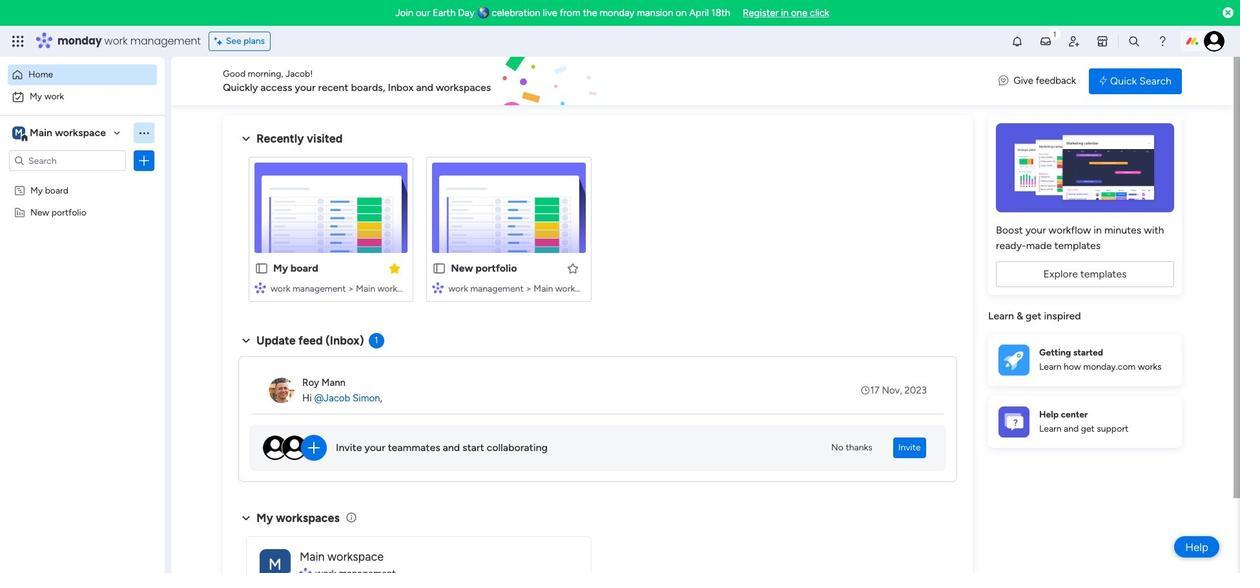 Task type: describe. For each thing, give the bounding box(es) containing it.
v2 user feedback image
[[999, 74, 1008, 88]]

options image
[[138, 154, 150, 167]]

component image for add to favorites icon
[[432, 282, 444, 294]]

workspace options image
[[138, 126, 150, 139]]

select product image
[[12, 35, 25, 48]]

add to favorites image
[[566, 262, 579, 275]]

component image for remove from favorites image
[[254, 282, 266, 294]]

public board image for remove from favorites image's component image
[[254, 262, 269, 276]]

v2 bolt switch image
[[1099, 74, 1107, 88]]

2 vertical spatial option
[[0, 179, 165, 181]]

remove from favorites image
[[388, 262, 401, 275]]

update feed image
[[1039, 35, 1052, 48]]

workspace image
[[12, 126, 25, 140]]

workspace selection element
[[12, 125, 108, 142]]

workspace image
[[260, 549, 291, 574]]

getting started element
[[988, 334, 1182, 386]]

quick search results list box
[[238, 147, 957, 318]]

notifications image
[[1011, 35, 1024, 48]]

invite members image
[[1068, 35, 1080, 48]]



Task type: vqa. For each thing, say whether or not it's contained in the screenshot.
HELP CENTER Element
yes



Task type: locate. For each thing, give the bounding box(es) containing it.
help center element
[[988, 396, 1182, 448]]

list box
[[0, 177, 165, 398]]

public board image
[[254, 262, 269, 276], [432, 262, 446, 276]]

1 component image from the left
[[254, 282, 266, 294]]

jacob simon image
[[1204, 31, 1224, 52]]

public board image for add to favorites icon component image
[[432, 262, 446, 276]]

option
[[8, 65, 157, 85], [8, 87, 157, 107], [0, 179, 165, 181]]

close my workspaces image
[[238, 511, 254, 526]]

0 vertical spatial option
[[8, 65, 157, 85]]

roy mann image
[[269, 378, 295, 404]]

see plans image
[[214, 34, 226, 48]]

1 horizontal spatial public board image
[[432, 262, 446, 276]]

0 horizontal spatial public board image
[[254, 262, 269, 276]]

1 public board image from the left
[[254, 262, 269, 276]]

1 vertical spatial option
[[8, 87, 157, 107]]

2 component image from the left
[[432, 282, 444, 294]]

close recently visited image
[[238, 131, 254, 147]]

help image
[[1156, 35, 1169, 48]]

1 horizontal spatial component image
[[432, 282, 444, 294]]

component image
[[254, 282, 266, 294], [432, 282, 444, 294]]

monday marketplace image
[[1096, 35, 1109, 48]]

Search in workspace field
[[27, 153, 108, 168]]

1 image
[[1049, 26, 1060, 41]]

1 element
[[369, 333, 384, 349]]

templates image image
[[1000, 123, 1170, 212]]

2 public board image from the left
[[432, 262, 446, 276]]

close update feed (inbox) image
[[238, 333, 254, 349]]

search everything image
[[1128, 35, 1141, 48]]

0 horizontal spatial component image
[[254, 282, 266, 294]]



